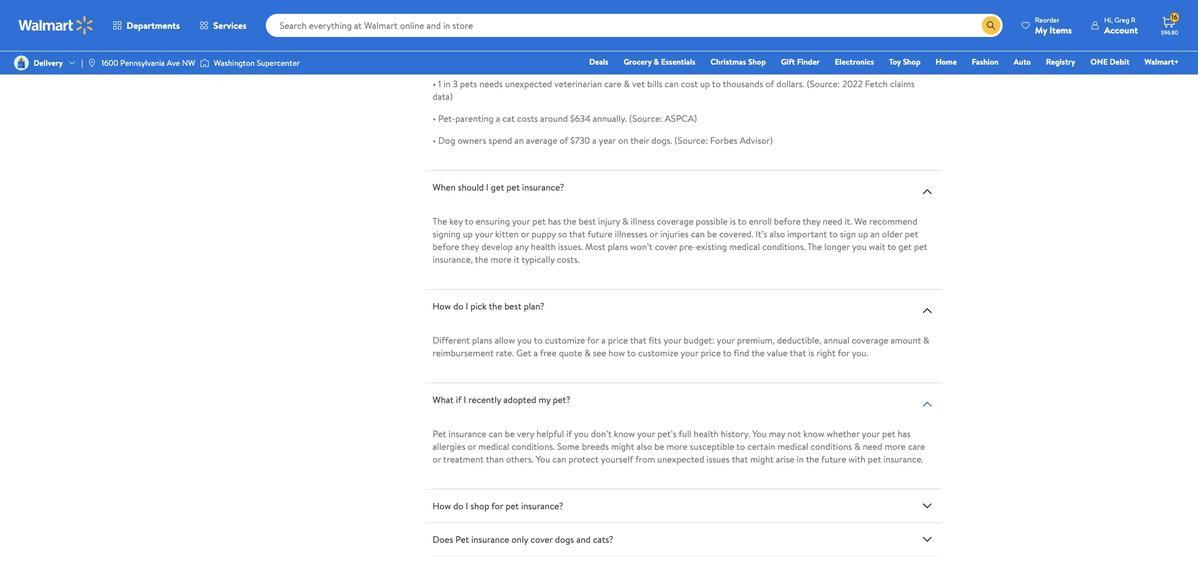 Task type: locate. For each thing, give the bounding box(es) containing it.
1 horizontal spatial in
[[797, 453, 804, 466]]

quote
[[559, 347, 582, 359]]

does pet insurance only cover dogs and cats? image
[[920, 533, 934, 547]]

care left vet
[[604, 77, 622, 90]]

0 vertical spatial how
[[433, 300, 451, 313]]

pet inside pet insurance can be very helpful if you don't know your pet's full health history. you may not know whether your pet has allergies or medical conditions. some breeds might also be more susceptible to certain medical conditions & need more care or treatment than others. you can protect yourself from unexpected issues that might arise in the future with pet insurance.
[[433, 428, 446, 440]]

0 vertical spatial pet
[[433, 55, 446, 68]]

1 shop from the left
[[748, 56, 766, 68]]

grocery & essentials
[[624, 56, 695, 68]]

to left find
[[723, 347, 732, 359]]

before
[[774, 215, 801, 228], [433, 240, 459, 253]]

get right why
[[485, 21, 499, 34]]

2 • from the top
[[433, 112, 436, 125]]

2 vertical spatial insurance
[[471, 533, 509, 546]]

conditions. inside pet insurance can be very helpful if you don't know your pet's full health history. you may not know whether your pet has allergies or medical conditions. some breeds might also be more susceptible to certain medical conditions & need more care or treatment than others. you can protect yourself from unexpected issues that might arise in the future with pet insurance.
[[512, 440, 555, 453]]

 image
[[14, 55, 29, 71], [88, 58, 97, 68]]

2 horizontal spatial be
[[707, 228, 717, 240]]

essentials
[[661, 56, 695, 68]]

0 vertical spatial insurance?
[[517, 21, 559, 34]]

also inside pet insurance can be very helpful if you don't know your pet's full health history. you may not know whether your pet has allergies or medical conditions. some breeds might also be more susceptible to certain medical conditions & need more care or treatment than others. you can protect yourself from unexpected issues that might arise in the future with pet insurance.
[[637, 440, 652, 453]]

free
[[540, 347, 557, 359]]

medical down enroll
[[729, 240, 760, 253]]

2 vertical spatial you
[[574, 428, 589, 440]]

2 vertical spatial unexpected
[[657, 453, 704, 466]]

of
[[766, 77, 774, 90], [560, 134, 568, 147]]

0 horizontal spatial shop
[[748, 56, 766, 68]]

plan?
[[524, 300, 544, 313]]

1 horizontal spatial more
[[666, 440, 688, 453]]

do left pick
[[453, 300, 464, 313]]

deals link
[[584, 55, 614, 68]]

1 vertical spatial insurance
[[448, 428, 486, 440]]

0 vertical spatial plans
[[608, 240, 628, 253]]

1 vertical spatial is
[[808, 347, 814, 359]]

plans left allow
[[472, 334, 492, 347]]

1 do from the top
[[453, 300, 464, 313]]

electronics
[[835, 56, 874, 68]]

2 do from the top
[[453, 500, 464, 513]]

Walmart Site-Wide search field
[[266, 14, 1003, 37]]

1 vertical spatial costs.
[[557, 253, 579, 266]]

why
[[433, 21, 450, 34]]

a left cat
[[496, 112, 500, 125]]

1 vertical spatial also
[[637, 440, 652, 453]]

0 horizontal spatial conditions.
[[512, 440, 555, 453]]

grocery & essentials link
[[618, 55, 701, 68]]

cats?
[[593, 533, 613, 546]]

i right why
[[481, 21, 483, 34]]

to right wait
[[887, 240, 896, 253]]

i left shop
[[466, 500, 468, 513]]

wait
[[869, 240, 885, 253]]

might left from
[[611, 440, 634, 453]]

i for what if i recently adopted my pet?
[[464, 394, 466, 406]]

and
[[576, 533, 591, 546]]

for
[[587, 334, 599, 347], [838, 347, 850, 359], [491, 500, 503, 513]]

hi,
[[1104, 15, 1113, 25]]

know right not
[[803, 428, 824, 440]]

should right when
[[458, 181, 484, 194]]

you inside pet insurance can be very helpful if you don't know your pet's full health history. you may not know whether your pet has allergies or medical conditions. some breeds might also be more susceptible to certain medical conditions & need more care or treatment than others. you can protect yourself from unexpected issues that might arise in the future with pet insurance.
[[574, 428, 589, 440]]

plans
[[608, 240, 628, 253], [472, 334, 492, 347]]

1 vertical spatial an
[[870, 228, 880, 240]]

best left the "injury"
[[579, 215, 596, 228]]

what
[[433, 394, 454, 406]]

 image right |
[[88, 58, 97, 68]]

bills
[[647, 77, 662, 90]]

need inside pet insurance can be very helpful if you don't know your pet's full health history. you may not know whether your pet has allergies or medical conditions. some breeds might also be more susceptible to certain medical conditions & need more care or treatment than others. you can protect yourself from unexpected issues that might arise in the future with pet insurance.
[[863, 440, 882, 453]]

fashion link
[[967, 55, 1004, 68]]

$730
[[570, 134, 590, 147]]

shop for christmas shop
[[748, 56, 766, 68]]

2 vertical spatial (source:
[[675, 134, 708, 147]]

unexpected up 'bills'
[[646, 55, 693, 68]]

of left dollars.
[[766, 77, 774, 90]]

1 horizontal spatial conditions.
[[762, 240, 806, 253]]

also right it's
[[770, 228, 785, 240]]

0 horizontal spatial customize
[[545, 334, 585, 347]]

0 horizontal spatial know
[[614, 428, 635, 440]]

also inside the key to ensuring your pet has the best injury & illness coverage possible is to enroll before they need it. we recommend signing up your kitten or puppy so that future illnesses or injuries can be covered. it's also important to sign up an older pet before they develop any health issues. most plans won't cover pre-existing medical conditions. the longer you wait to get pet insurance, the more it typically costs.
[[770, 228, 785, 240]]

find
[[734, 347, 749, 359]]

that right the issues
[[732, 453, 748, 466]]

need right whether
[[863, 440, 882, 453]]

& inside pet insurance can be very helpful if you don't know your pet's full health history. you may not know whether your pet has allergies or medical conditions. some breeds might also be more susceptible to certain medical conditions & need more care or treatment than others. you can protect yourself from unexpected issues that might arise in the future with pet insurance.
[[854, 440, 860, 453]]

should for why
[[452, 21, 478, 34]]

get right wait
[[898, 240, 912, 253]]

cover right only
[[531, 533, 553, 546]]

1 vertical spatial future
[[821, 453, 846, 466]]

should
[[452, 21, 478, 34], [458, 181, 484, 194]]

1 horizontal spatial coverage
[[852, 334, 888, 347]]

0 horizontal spatial need
[[823, 215, 842, 228]]

0 vertical spatial in
[[443, 77, 451, 90]]

can right 'bills'
[[665, 77, 679, 90]]

1 horizontal spatial future
[[821, 453, 846, 466]]

0 vertical spatial coverage
[[657, 215, 694, 228]]

know
[[614, 428, 635, 440], [803, 428, 824, 440]]

keep
[[524, 55, 543, 68]]

0 vertical spatial do
[[453, 300, 464, 313]]

get
[[485, 21, 499, 34], [491, 181, 504, 194], [898, 240, 912, 253]]

you left wait
[[852, 240, 867, 253]]

conditions. left some
[[512, 440, 555, 453]]

items
[[1049, 23, 1072, 36]]

the
[[563, 215, 576, 228], [475, 253, 488, 266], [489, 300, 502, 313], [751, 347, 765, 359], [806, 453, 819, 466]]

costs. inside the key to ensuring your pet has the best injury & illness coverage possible is to enroll before they need it. we recommend signing up your kitten or puppy so that future illnesses or injuries can be covered. it's also important to sign up an older pet before they develop any health issues. most plans won't cover pre-existing medical conditions. the longer you wait to get pet insurance, the more it typically costs.
[[557, 253, 579, 266]]

before right enroll
[[774, 215, 801, 228]]

pennsylvania
[[120, 57, 165, 69]]

is right possible
[[730, 215, 736, 228]]

do for shop
[[453, 500, 464, 513]]

2 vertical spatial cover
[[531, 533, 553, 546]]

what if i recently adopted my pet? image
[[920, 398, 934, 411]]

1 vertical spatial unexpected
[[505, 77, 552, 90]]

1 vertical spatial get
[[491, 181, 504, 194]]

1 vertical spatial pet
[[433, 428, 446, 440]]

(source: down finder
[[807, 77, 840, 90]]

for left you.
[[838, 347, 850, 359]]

health right full
[[694, 428, 719, 440]]

plans right most
[[608, 240, 628, 253]]

1 vertical spatial of
[[560, 134, 568, 147]]

the right insurance,
[[475, 253, 488, 266]]

health inside pet insurance can be very helpful if you don't know your pet's full health history. you may not know whether your pet has allergies or medical conditions. some breeds might also be more susceptible to certain medical conditions & need more care or treatment than others. you can protect yourself from unexpected issues that might arise in the future with pet insurance.
[[694, 428, 719, 440]]

0 vertical spatial need
[[823, 215, 842, 228]]

unexpected down full
[[657, 453, 704, 466]]

(source:
[[807, 77, 840, 90], [629, 112, 663, 125], [675, 134, 708, 147]]

0 vertical spatial unexpected
[[646, 55, 693, 68]]

they right signing
[[461, 240, 479, 253]]

do for pick
[[453, 300, 464, 313]]

veterinarian
[[554, 77, 602, 90]]

conditions.
[[762, 240, 806, 253], [512, 440, 555, 453]]

1 • from the top
[[433, 77, 436, 90]]

cover inside the key to ensuring your pet has the best injury & illness coverage possible is to enroll before they need it. we recommend signing up your kitten or puppy so that future illnesses or injuries can be covered. it's also important to sign up an older pet before they develop any health issues. most plans won't cover pre-existing medical conditions. the longer you wait to get pet insurance, the more it typically costs.
[[655, 240, 677, 253]]

the right find
[[751, 347, 765, 359]]

(source: down aspca)
[[675, 134, 708, 147]]

insurance? for when should i get pet insurance?
[[522, 181, 564, 194]]

also left pet's
[[637, 440, 652, 453]]

toy shop
[[889, 56, 921, 68]]

up right key
[[463, 228, 473, 240]]

for right shop
[[491, 500, 503, 513]]

conditions. down enroll
[[762, 240, 806, 253]]

0 horizontal spatial (source:
[[629, 112, 663, 125]]

1 horizontal spatial medical
[[729, 240, 760, 253]]

insurance? up does pet insurance only cover dogs and cats?
[[521, 500, 563, 513]]

is left right
[[808, 347, 814, 359]]

up
[[700, 77, 710, 90], [463, 228, 473, 240], [858, 228, 868, 240]]

1 horizontal spatial know
[[803, 428, 824, 440]]

costs. down so
[[557, 253, 579, 266]]

you
[[752, 428, 767, 440], [536, 453, 550, 466]]

1 horizontal spatial for
[[587, 334, 599, 347]]

1 how from the top
[[433, 300, 451, 313]]

injury
[[598, 215, 620, 228]]

1
[[438, 77, 441, 90]]

1 horizontal spatial also
[[770, 228, 785, 240]]

puppy
[[532, 228, 556, 240]]

very
[[517, 428, 534, 440]]

more left the it
[[490, 253, 512, 266]]

i left recently
[[464, 394, 466, 406]]

illness
[[631, 215, 655, 228]]

0 vertical spatial cover
[[621, 55, 643, 68]]

an inside the key to ensuring your pet has the best injury & illness coverage possible is to enroll before they need it. we recommend signing up your kitten or puppy so that future illnesses or injuries can be covered. it's also important to sign up an older pet before they develop any health issues. most plans won't cover pre-existing medical conditions. the longer you wait to get pet insurance, the more it typically costs.
[[870, 228, 880, 240]]

2 horizontal spatial health
[[804, 55, 829, 68]]

the inside the different plans allow you to customize for a price that fits your budget: your premium, deductible, annual coverage amount & reimbursement rate. get a free quote & see how to customize your price to find the value that is right for you.
[[751, 347, 765, 359]]

some
[[557, 440, 580, 453]]

1 vertical spatial do
[[453, 500, 464, 513]]

recommend
[[869, 215, 918, 228]]

the right arise
[[806, 453, 819, 466]]

why should i get pet insurance?
[[433, 21, 559, 34]]

plans inside the key to ensuring your pet has the best injury & illness coverage possible is to enroll before they need it. we recommend signing up your kitten or puppy so that future illnesses or injuries can be covered. it's also important to sign up an older pet before they develop any health issues. most plans won't cover pre-existing medical conditions. the longer you wait to get pet insurance, the more it typically costs.
[[608, 240, 628, 253]]

1 horizontal spatial need
[[863, 440, 882, 453]]

1 vertical spatial need
[[863, 440, 882, 453]]

2 how from the top
[[433, 500, 451, 513]]

issues
[[707, 453, 730, 466]]

& left routine
[[765, 55, 771, 68]]

you inside the key to ensuring your pet has the best injury & illness coverage possible is to enroll before they need it. we recommend signing up your kitten or puppy so that future illnesses or injuries can be covered. it's also important to sign up an older pet before they develop any health issues. most plans won't cover pre-existing medical conditions. the longer you wait to get pet insurance, the more it typically costs.
[[852, 240, 867, 253]]

 image
[[200, 57, 209, 69]]

 image for 1600 pennsylvania ave nw
[[88, 58, 97, 68]]

& right grocery
[[654, 56, 659, 68]]

how for how do i shop for pet insurance?
[[433, 500, 451, 513]]

& inside • 1 in 3 pets needs unexpected veterinarian care & vet bills can cost up to thousands of dollars. (source: 2022 fetch claims data)
[[624, 77, 630, 90]]

0 vertical spatial the
[[433, 215, 447, 228]]

up inside • 1 in 3 pets needs unexpected veterinarian care & vet bills can cost up to thousands of dollars. (source: 2022 fetch claims data)
[[700, 77, 710, 90]]

0 horizontal spatial plans
[[472, 334, 492, 347]]

you left don't
[[574, 428, 589, 440]]

can right "injuries"
[[691, 228, 705, 240]]

an left older
[[870, 228, 880, 240]]

1 vertical spatial how
[[433, 500, 451, 513]]

insurance left only
[[471, 533, 509, 546]]

important
[[787, 228, 827, 240]]

0 horizontal spatial medical
[[478, 440, 509, 453]]

care inside • 1 in 3 pets needs unexpected veterinarian care & vet bills can cost up to thousands of dollars. (source: 2022 fetch claims data)
[[604, 77, 622, 90]]

insurance? up the keep
[[517, 21, 559, 34]]

2 horizontal spatial cover
[[655, 240, 677, 253]]

i
[[481, 21, 483, 34], [486, 181, 489, 194], [466, 300, 468, 313], [464, 394, 466, 406], [466, 500, 468, 513]]

recently
[[468, 394, 501, 406]]

unexpected down the keep
[[505, 77, 552, 90]]

how
[[433, 300, 451, 313], [433, 500, 451, 513]]

medical right certain
[[778, 440, 808, 453]]

1 vertical spatial health
[[531, 240, 556, 253]]

0 vertical spatial •
[[433, 77, 436, 90]]

1 vertical spatial they
[[461, 240, 479, 253]]

1 horizontal spatial  image
[[88, 58, 97, 68]]

insurance for pet insurance can help keep your pet healthy & cover unexpected costs, preventive & routine health visits & medication costs.
[[448, 55, 486, 68]]

• left pet-
[[433, 112, 436, 125]]

to down costs,
[[712, 77, 721, 90]]

future left illnesses
[[588, 228, 613, 240]]

in right arise
[[797, 453, 804, 466]]

• left dog
[[433, 134, 436, 147]]

get inside the key to ensuring your pet has the best injury & illness coverage possible is to enroll before they need it. we recommend signing up your kitten or puppy so that future illnesses or injuries can be covered. it's also important to sign up an older pet before they develop any health issues. most plans won't cover pre-existing medical conditions. the longer you wait to get pet insurance, the more it typically costs.
[[898, 240, 912, 253]]

if right helpful
[[566, 428, 572, 440]]

more right with
[[885, 440, 906, 453]]

1 horizontal spatial you
[[752, 428, 767, 440]]

coverage inside the key to ensuring your pet has the best injury & illness coverage possible is to enroll before they need it. we recommend signing up your kitten or puppy so that future illnesses or injuries can be covered. it's also important to sign up an older pet before they develop any health issues. most plans won't cover pre-existing medical conditions. the longer you wait to get pet insurance, the more it typically costs.
[[657, 215, 694, 228]]

1 horizontal spatial if
[[566, 428, 572, 440]]

walmart+ link
[[1139, 55, 1184, 68]]

pet down what
[[433, 428, 446, 440]]

1 vertical spatial you
[[517, 334, 532, 347]]

health left visits
[[804, 55, 829, 68]]

0 horizontal spatial you
[[517, 334, 532, 347]]

care down what if i recently adopted my pet? icon at the right of page
[[908, 440, 925, 453]]

illnesses
[[615, 228, 647, 240]]

1 horizontal spatial health
[[694, 428, 719, 440]]

1 vertical spatial conditions.
[[512, 440, 555, 453]]

1 horizontal spatial of
[[766, 77, 774, 90]]

health right any on the left top of the page
[[531, 240, 556, 253]]

insurance up pets
[[448, 55, 486, 68]]

1 horizontal spatial up
[[700, 77, 710, 90]]

when should i get pet insurance?
[[433, 181, 564, 194]]

& left vet
[[624, 77, 630, 90]]

• inside • 1 in 3 pets needs unexpected veterinarian care & vet bills can cost up to thousands of dollars. (source: 2022 fetch claims data)
[[433, 77, 436, 90]]

1 horizontal spatial plans
[[608, 240, 628, 253]]

0 vertical spatial costs.
[[908, 55, 931, 68]]

2022
[[842, 77, 863, 90]]

1 horizontal spatial you
[[574, 428, 589, 440]]

1 vertical spatial cover
[[655, 240, 677, 253]]

the left longer
[[808, 240, 822, 253]]

0 vertical spatial if
[[456, 394, 461, 406]]

medical left very
[[478, 440, 509, 453]]

1 vertical spatial should
[[458, 181, 484, 194]]

to right get
[[534, 334, 543, 347]]

& right the conditions
[[854, 440, 860, 453]]

& right the "injury"
[[622, 215, 629, 228]]

be inside the key to ensuring your pet has the best injury & illness coverage possible is to enroll before they need it. we recommend signing up your kitten or puppy so that future illnesses or injuries can be covered. it's also important to sign up an older pet before they develop any health issues. most plans won't cover pre-existing medical conditions. the longer you wait to get pet insurance, the more it typically costs.
[[707, 228, 717, 240]]

delivery
[[34, 57, 63, 69]]

1 vertical spatial the
[[808, 240, 822, 253]]

should right why
[[452, 21, 478, 34]]

shop right toy
[[903, 56, 921, 68]]

history.
[[721, 428, 750, 440]]

in right 1
[[443, 77, 451, 90]]

2 know from the left
[[803, 428, 824, 440]]

0 vertical spatial get
[[485, 21, 499, 34]]

my
[[1035, 23, 1047, 36]]

0 horizontal spatial costs.
[[557, 253, 579, 266]]

christmas shop link
[[705, 55, 771, 68]]

with
[[849, 453, 866, 466]]

1 horizontal spatial care
[[908, 440, 925, 453]]

the
[[433, 215, 447, 228], [808, 240, 822, 253]]

2 vertical spatial insurance?
[[521, 500, 563, 513]]

1 horizontal spatial best
[[579, 215, 596, 228]]

2 vertical spatial health
[[694, 428, 719, 440]]

3 • from the top
[[433, 134, 436, 147]]

walmart+
[[1145, 56, 1179, 68]]

0 horizontal spatial more
[[490, 253, 512, 266]]

1 vertical spatial if
[[566, 428, 572, 440]]

i up ensuring
[[486, 181, 489, 194]]

pet up 1
[[433, 55, 446, 68]]

1 vertical spatial care
[[908, 440, 925, 453]]

2 horizontal spatial for
[[838, 347, 850, 359]]

pre-
[[679, 240, 696, 253]]

1 vertical spatial before
[[433, 240, 459, 253]]

insurance for pet insurance can be very helpful if you don't know your pet's full health history. you may not know whether your pet has allergies or medical conditions. some breeds might also be more susceptible to certain medical conditions & need more care or treatment than others. you can protect yourself from unexpected issues that might arise in the future with pet insurance.
[[448, 428, 486, 440]]

1 vertical spatial insurance?
[[522, 181, 564, 194]]

insurance inside pet insurance can be very helpful if you don't know your pet's full health history. you may not know whether your pet has allergies or medical conditions. some breeds might also be more susceptible to certain medical conditions & need more care or treatment than others. you can protect yourself from unexpected issues that might arise in the future with pet insurance.
[[448, 428, 486, 440]]

0 horizontal spatial an
[[514, 134, 524, 147]]

of left $730
[[560, 134, 568, 147]]

1 vertical spatial in
[[797, 453, 804, 466]]

insurance.
[[883, 453, 923, 466]]

insurance up treatment
[[448, 428, 486, 440]]

0 vertical spatial you
[[852, 240, 867, 253]]

has up issues.
[[548, 215, 561, 228]]

gift
[[781, 56, 795, 68]]

be left full
[[654, 440, 664, 453]]

cover
[[621, 55, 643, 68], [655, 240, 677, 253], [531, 533, 553, 546]]

electronics link
[[830, 55, 879, 68]]

if inside pet insurance can be very helpful if you don't know your pet's full health history. you may not know whether your pet has allergies or medical conditions. some breeds might also be more susceptible to certain medical conditions & need more care or treatment than others. you can protect yourself from unexpected issues that might arise in the future with pet insurance.
[[566, 428, 572, 440]]

fits
[[649, 334, 661, 347]]

0 vertical spatial is
[[730, 215, 736, 228]]

0 vertical spatial care
[[604, 77, 622, 90]]

to left enroll
[[738, 215, 747, 228]]

more inside the key to ensuring your pet has the best injury & illness coverage possible is to enroll before they need it. we recommend signing up your kitten or puppy so that future illnesses or injuries can be covered. it's also important to sign up an older pet before they develop any health issues. most plans won't cover pre-existing medical conditions. the longer you wait to get pet insurance, the more it typically costs.
[[490, 253, 512, 266]]

fashion
[[972, 56, 999, 68]]

amount
[[891, 334, 921, 347]]

up right sign
[[858, 228, 868, 240]]

to left certain
[[736, 440, 745, 453]]

to inside pet insurance can be very helpful if you don't know your pet's full health history. you may not know whether your pet has allergies or medical conditions. some breeds might also be more susceptible to certain medical conditions & need more care or treatment than others. you can protect yourself from unexpected issues that might arise in the future with pet insurance.
[[736, 440, 745, 453]]

debit
[[1110, 56, 1130, 68]]

to
[[712, 77, 721, 90], [465, 215, 474, 228], [738, 215, 747, 228], [829, 228, 838, 240], [887, 240, 896, 253], [534, 334, 543, 347], [627, 347, 636, 359], [723, 347, 732, 359], [736, 440, 745, 453]]

that right so
[[569, 228, 586, 240]]

pet insurance can help keep your pet healthy & cover unexpected costs, preventive & routine health visits & medication costs.
[[433, 55, 931, 68]]

2 shop from the left
[[903, 56, 921, 68]]

1 vertical spatial plans
[[472, 334, 492, 347]]

if
[[456, 394, 461, 406], [566, 428, 572, 440]]

1 horizontal spatial before
[[774, 215, 801, 228]]

how
[[608, 347, 625, 359]]

for right the quote
[[587, 334, 599, 347]]

to right how
[[627, 347, 636, 359]]

0 vertical spatial conditions.
[[762, 240, 806, 253]]

future left with
[[821, 453, 846, 466]]

•
[[433, 77, 436, 90], [433, 112, 436, 125], [433, 134, 436, 147]]

that inside pet insurance can be very helpful if you don't know your pet's full health history. you may not know whether your pet has allergies or medical conditions. some breeds might also be more susceptible to certain medical conditions & need more care or treatment than others. you can protect yourself from unexpected issues that might arise in the future with pet insurance.
[[732, 453, 748, 466]]

up right 'cost'
[[700, 77, 710, 90]]

0 horizontal spatial be
[[505, 428, 515, 440]]

in inside • 1 in 3 pets needs unexpected veterinarian care & vet bills can cost up to thousands of dollars. (source: 2022 fetch claims data)
[[443, 77, 451, 90]]

0 vertical spatial future
[[588, 228, 613, 240]]

medical inside the key to ensuring your pet has the best injury & illness coverage possible is to enroll before they need it. we recommend signing up your kitten or puppy so that future illnesses or injuries can be covered. it's also important to sign up an older pet before they develop any health issues. most plans won't cover pre-existing medical conditions. the longer you wait to get pet insurance, the more it typically costs.
[[729, 240, 760, 253]]

more right from
[[666, 440, 688, 453]]

0 vertical spatial best
[[579, 215, 596, 228]]

nw
[[182, 57, 195, 69]]



Task type: describe. For each thing, give the bounding box(es) containing it.
adopted
[[503, 394, 536, 406]]

routine
[[773, 55, 802, 68]]

grocery
[[624, 56, 652, 68]]

0 vertical spatial before
[[774, 215, 801, 228]]

budget:
[[684, 334, 715, 347]]

washington
[[214, 57, 255, 69]]

of inside • 1 in 3 pets needs unexpected veterinarian care & vet bills can cost up to thousands of dollars. (source: 2022 fetch claims data)
[[766, 77, 774, 90]]

unexpected inside pet insurance can be very helpful if you don't know your pet's full health history. you may not know whether your pet has allergies or medical conditions. some breeds might also be more susceptible to certain medical conditions & need more care or treatment than others. you can protect yourself from unexpected issues that might arise in the future with pet insurance.
[[657, 453, 704, 466]]

or left "injuries"
[[650, 228, 658, 240]]

develop
[[481, 240, 513, 253]]

cat
[[502, 112, 515, 125]]

0 horizontal spatial before
[[433, 240, 459, 253]]

1 horizontal spatial (source:
[[675, 134, 708, 147]]

health inside the key to ensuring your pet has the best injury & illness coverage possible is to enroll before they need it. we recommend signing up your kitten or puppy so that future illnesses or injuries can be covered. it's also important to sign up an older pet before they develop any health issues. most plans won't cover pre-existing medical conditions. the longer you wait to get pet insurance, the more it typically costs.
[[531, 240, 556, 253]]

we
[[854, 215, 867, 228]]

when
[[433, 181, 456, 194]]

different plans allow you to customize for a price that fits your budget: your premium, deductible, annual coverage amount & reimbursement rate. get a free quote & see how to customize your price to find the value that is right for you.
[[433, 334, 929, 359]]

claims
[[890, 77, 915, 90]]

0 horizontal spatial might
[[611, 440, 634, 453]]

1 horizontal spatial customize
[[638, 347, 678, 359]]

owners
[[458, 134, 486, 147]]

won't
[[630, 240, 653, 253]]

r
[[1131, 15, 1136, 25]]

deductible,
[[777, 334, 822, 347]]

1 horizontal spatial might
[[750, 453, 774, 466]]

not
[[788, 428, 801, 440]]

does
[[433, 533, 453, 546]]

gift finder link
[[776, 55, 825, 68]]

protect
[[569, 453, 599, 466]]

• 1 in 3 pets needs unexpected veterinarian care & vet bills can cost up to thousands of dollars. (source: 2022 fetch claims data)
[[433, 77, 915, 103]]

& left see at the bottom of page
[[584, 347, 591, 359]]

forbes
[[710, 134, 738, 147]]

$96.80
[[1161, 28, 1178, 36]]

1 vertical spatial best
[[504, 300, 522, 313]]

the right pick
[[489, 300, 502, 313]]

does pet insurance only cover dogs and cats?
[[433, 533, 613, 546]]

• for • pet-parenting a cat costs around $634 annually. (source: aspca)
[[433, 112, 436, 125]]

& inside the key to ensuring your pet has the best injury & illness coverage possible is to enroll before they need it. we recommend signing up your kitten or puppy so that future illnesses or injuries can be covered. it's also important to sign up an older pet before they develop any health issues. most plans won't cover pre-existing medical conditions. the longer you wait to get pet insurance, the more it typically costs.
[[622, 215, 629, 228]]

future inside the key to ensuring your pet has the best injury & illness coverage possible is to enroll before they need it. we recommend signing up your kitten or puppy so that future illnesses or injuries can be covered. it's also important to sign up an older pet before they develop any health issues. most plans won't cover pre-existing medical conditions. the longer you wait to get pet insurance, the more it typically costs.
[[588, 228, 613, 240]]

from
[[635, 453, 655, 466]]

advisor)
[[740, 134, 773, 147]]

2 horizontal spatial medical
[[778, 440, 808, 453]]

& inside grocery & essentials "link"
[[654, 56, 659, 68]]

i for why should i get pet insurance?
[[481, 21, 483, 34]]

1 horizontal spatial cover
[[621, 55, 643, 68]]

search icon image
[[986, 21, 996, 30]]

1 horizontal spatial be
[[654, 440, 664, 453]]

 image for delivery
[[14, 55, 29, 71]]

a right get
[[534, 347, 538, 359]]

breeds
[[582, 440, 609, 453]]

i for how do i shop for pet insurance?
[[466, 500, 468, 513]]

0 horizontal spatial for
[[491, 500, 503, 513]]

supercenter
[[257, 57, 300, 69]]

you inside the different plans allow you to customize for a price that fits your budget: your premium, deductible, annual coverage amount & reimbursement rate. get a free quote & see how to customize your price to find the value that is right for you.
[[517, 334, 532, 347]]

washington supercenter
[[214, 57, 300, 69]]

on
[[618, 134, 628, 147]]

healthy
[[581, 55, 610, 68]]

future inside pet insurance can be very helpful if you don't know your pet's full health history. you may not know whether your pet has allergies or medical conditions. some breeds might also be more susceptible to certain medical conditions & need more care or treatment than others. you can protect yourself from unexpected issues that might arise in the future with pet insurance.
[[821, 453, 846, 466]]

when should i get pet insurance? image
[[920, 185, 934, 199]]

year
[[599, 134, 616, 147]]

allow
[[495, 334, 515, 347]]

older
[[882, 228, 903, 240]]

1 vertical spatial (source:
[[629, 112, 663, 125]]

0 horizontal spatial the
[[433, 215, 447, 228]]

to right key
[[465, 215, 474, 228]]

is inside the different plans allow you to customize for a price that fits your budget: your premium, deductible, annual coverage amount & reimbursement rate. get a free quote & see how to customize your price to find the value that is right for you.
[[808, 347, 814, 359]]

can inside the key to ensuring your pet has the best injury & illness coverage possible is to enroll before they need it. we recommend signing up your kitten or puppy so that future illnesses or injuries can be covered. it's also important to sign up an older pet before they develop any health issues. most plans won't cover pre-existing medical conditions. the longer you wait to get pet insurance, the more it typically costs.
[[691, 228, 705, 240]]

that right value
[[790, 347, 806, 359]]

needs
[[479, 77, 503, 90]]

any
[[515, 240, 529, 253]]

to inside • 1 in 3 pets needs unexpected veterinarian care & vet bills can cost up to thousands of dollars. (source: 2022 fetch claims data)
[[712, 77, 721, 90]]

can left protect
[[552, 453, 566, 466]]

it.
[[845, 215, 852, 228]]

should for when
[[458, 181, 484, 194]]

walmart image
[[18, 16, 94, 35]]

0 vertical spatial an
[[514, 134, 524, 147]]

0 horizontal spatial of
[[560, 134, 568, 147]]

get for why
[[485, 21, 499, 34]]

0 horizontal spatial cover
[[531, 533, 553, 546]]

can up than
[[489, 428, 503, 440]]

2 horizontal spatial more
[[885, 440, 906, 453]]

• for • dog owners spend an average of $730 a year on their dogs. (source: forbes advisor)
[[433, 134, 436, 147]]

one
[[1090, 56, 1108, 68]]

is inside the key to ensuring your pet has the best injury & illness coverage possible is to enroll before they need it. we recommend signing up your kitten or puppy so that future illnesses or injuries can be covered. it's also important to sign up an older pet before they develop any health issues. most plans won't cover pre-existing medical conditions. the longer you wait to get pet insurance, the more it typically costs.
[[730, 215, 736, 228]]

|
[[81, 57, 83, 69]]

& right deals
[[613, 55, 619, 68]]

care inside pet insurance can be very helpful if you don't know your pet's full health history. you may not know whether your pet has allergies or medical conditions. some breeds might also be more susceptible to certain medical conditions & need more care or treatment than others. you can protect yourself from unexpected issues that might arise in the future with pet insurance.
[[908, 440, 925, 453]]

pet for pet insurance can be very helpful if you don't know your pet's full health history. you may not know whether your pet has allergies or medical conditions. some breeds might also be more susceptible to certain medical conditions & need more care or treatment than others. you can protect yourself from unexpected issues that might arise in the future with pet insurance.
[[433, 428, 446, 440]]

auto link
[[1009, 55, 1036, 68]]

get for when
[[491, 181, 504, 194]]

kitten
[[495, 228, 519, 240]]

conditions. inside the key to ensuring your pet has the best injury & illness coverage possible is to enroll before they need it. we recommend signing up your kitten or puppy so that future illnesses or injuries can be covered. it's also important to sign up an older pet before they develop any health issues. most plans won't cover pre-existing medical conditions. the longer you wait to get pet insurance, the more it typically costs.
[[762, 240, 806, 253]]

dogs
[[555, 533, 574, 546]]

• dog owners spend an average of $730 a year on their dogs. (source: forbes advisor)
[[433, 134, 773, 147]]

has inside pet insurance can be very helpful if you don't know your pet's full health history. you may not know whether your pet has allergies or medical conditions. some breeds might also be more susceptible to certain medical conditions & need more care or treatment than others. you can protect yourself from unexpected issues that might arise in the future with pet insurance.
[[898, 428, 911, 440]]

& right visits
[[853, 55, 859, 68]]

0 horizontal spatial up
[[463, 228, 473, 240]]

insurance? for why should i get pet insurance?
[[517, 21, 559, 34]]

coverage inside the different plans allow you to customize for a price that fits your budget: your premium, deductible, annual coverage amount & reimbursement rate. get a free quote & see how to customize your price to find the value that is right for you.
[[852, 334, 888, 347]]

aspca)
[[665, 112, 697, 125]]

best inside the key to ensuring your pet has the best injury & illness coverage possible is to enroll before they need it. we recommend signing up your kitten or puppy so that future illnesses or injuries can be covered. it's also important to sign up an older pet before they develop any health issues. most plans won't cover pre-existing medical conditions. the longer you wait to get pet insurance, the more it typically costs.
[[579, 215, 596, 228]]

0 horizontal spatial they
[[461, 240, 479, 253]]

services button
[[190, 12, 256, 39]]

why should i get pet insurance? image
[[920, 25, 934, 39]]

visits
[[831, 55, 851, 68]]

plans inside the different plans allow you to customize for a price that fits your budget: your premium, deductible, annual coverage amount & reimbursement rate. get a free quote & see how to customize your price to find the value that is right for you.
[[472, 334, 492, 347]]

what if i recently adopted my pet?
[[433, 394, 570, 406]]

possible
[[696, 215, 728, 228]]

you.
[[852, 347, 868, 359]]

(source: inside • 1 in 3 pets needs unexpected veterinarian care & vet bills can cost up to thousands of dollars. (source: 2022 fetch claims data)
[[807, 77, 840, 90]]

thousands
[[723, 77, 763, 90]]

in inside pet insurance can be very helpful if you don't know your pet's full health history. you may not know whether your pet has allergies or medical conditions. some breeds might also be more susceptible to certain medical conditions & need more care or treatment than others. you can protect yourself from unexpected issues that might arise in the future with pet insurance.
[[797, 453, 804, 466]]

it
[[514, 253, 519, 266]]

how do i pick the best plan? image
[[920, 304, 934, 318]]

christmas shop
[[711, 56, 766, 68]]

pick
[[470, 300, 487, 313]]

can inside • 1 in 3 pets needs unexpected veterinarian care & vet bills can cost up to thousands of dollars. (source: 2022 fetch claims data)
[[665, 77, 679, 90]]

how do i shop for pet insurance?
[[433, 500, 563, 513]]

pet for pet insurance can help keep your pet healthy & cover unexpected costs, preventive & routine health visits & medication costs.
[[433, 55, 446, 68]]

help
[[505, 55, 522, 68]]

the key to ensuring your pet has the best injury & illness coverage possible is to enroll before they need it. we recommend signing up your kitten or puppy so that future illnesses or injuries can be covered. it's also important to sign up an older pet before they develop any health issues. most plans won't cover pre-existing medical conditions. the longer you wait to get pet insurance, the more it typically costs.
[[433, 215, 927, 266]]

toy shop link
[[884, 55, 926, 68]]

than
[[486, 453, 504, 466]]

the up issues.
[[563, 215, 576, 228]]

others.
[[506, 453, 534, 466]]

or left treatment
[[433, 453, 441, 466]]

signing
[[433, 228, 461, 240]]

0 horizontal spatial you
[[536, 453, 550, 466]]

existing
[[696, 240, 727, 253]]

auto
[[1014, 56, 1031, 68]]

enroll
[[749, 215, 772, 228]]

get
[[516, 347, 531, 359]]

0 horizontal spatial price
[[608, 334, 628, 347]]

to left sign
[[829, 228, 838, 240]]

how do i shop for pet insurance? image
[[920, 499, 934, 513]]

& right amount
[[923, 334, 929, 347]]

covered.
[[719, 228, 753, 240]]

insurance,
[[433, 253, 473, 266]]

christmas
[[711, 56, 746, 68]]

1 horizontal spatial price
[[701, 347, 721, 359]]

$634
[[570, 112, 591, 125]]

my
[[539, 394, 551, 406]]

that left fits
[[630, 334, 646, 347]]

Search search field
[[266, 14, 1003, 37]]

2 vertical spatial pet
[[455, 533, 469, 546]]

the inside pet insurance can be very helpful if you don't know your pet's full health history. you may not know whether your pet has allergies or medical conditions. some breeds might also be more susceptible to certain medical conditions & need more care or treatment than others. you can protect yourself from unexpected issues that might arise in the future with pet insurance.
[[806, 453, 819, 466]]

preventive
[[720, 55, 762, 68]]

1 know from the left
[[614, 428, 635, 440]]

may
[[769, 428, 785, 440]]

that inside the key to ensuring your pet has the best injury & illness coverage possible is to enroll before they need it. we recommend signing up your kitten or puppy so that future illnesses or injuries can be covered. it's also important to sign up an older pet before they develop any health issues. most plans won't cover pre-existing medical conditions. the longer you wait to get pet insurance, the more it typically costs.
[[569, 228, 586, 240]]

shop for toy shop
[[903, 56, 921, 68]]

can left help
[[489, 55, 503, 68]]

pet-
[[438, 112, 455, 125]]

• for • 1 in 3 pets needs unexpected veterinarian care & vet bills can cost up to thousands of dollars. (source: 2022 fetch claims data)
[[433, 77, 436, 90]]

i for when should i get pet insurance?
[[486, 181, 489, 194]]

issues.
[[558, 240, 583, 253]]

need inside the key to ensuring your pet has the best injury & illness coverage possible is to enroll before they need it. we recommend signing up your kitten or puppy so that future illnesses or injuries can be covered. it's also important to sign up an older pet before they develop any health issues. most plans won't cover pre-existing medical conditions. the longer you wait to get pet insurance, the more it typically costs.
[[823, 215, 842, 228]]

see
[[593, 347, 606, 359]]

or right kitten
[[521, 228, 529, 240]]

has inside the key to ensuring your pet has the best injury & illness coverage possible is to enroll before they need it. we recommend signing up your kitten or puppy so that future illnesses or injuries can be covered. it's also important to sign up an older pet before they develop any health issues. most plans won't cover pre-existing medical conditions. the longer you wait to get pet insurance, the more it typically costs.
[[548, 215, 561, 228]]

or right allergies
[[468, 440, 476, 453]]

a left how
[[601, 334, 606, 347]]

susceptible
[[690, 440, 734, 453]]

whether
[[827, 428, 860, 440]]

pets
[[460, 77, 477, 90]]

1600 pennsylvania ave nw
[[101, 57, 195, 69]]

a left the year
[[592, 134, 597, 147]]

sign
[[840, 228, 856, 240]]

how for how do i pick the best plan?
[[433, 300, 451, 313]]

2 horizontal spatial up
[[858, 228, 868, 240]]

costs
[[517, 112, 538, 125]]

so
[[558, 228, 567, 240]]

right
[[816, 347, 836, 359]]

i for how do i pick the best plan?
[[466, 300, 468, 313]]

unexpected inside • 1 in 3 pets needs unexpected veterinarian care & vet bills can cost up to thousands of dollars. (source: 2022 fetch claims data)
[[505, 77, 552, 90]]

0 vertical spatial health
[[804, 55, 829, 68]]

1 horizontal spatial they
[[803, 215, 820, 228]]

dog
[[438, 134, 455, 147]]

rate.
[[496, 347, 514, 359]]

around
[[540, 112, 568, 125]]

arise
[[776, 453, 795, 466]]



Task type: vqa. For each thing, say whether or not it's contained in the screenshot.
right have
no



